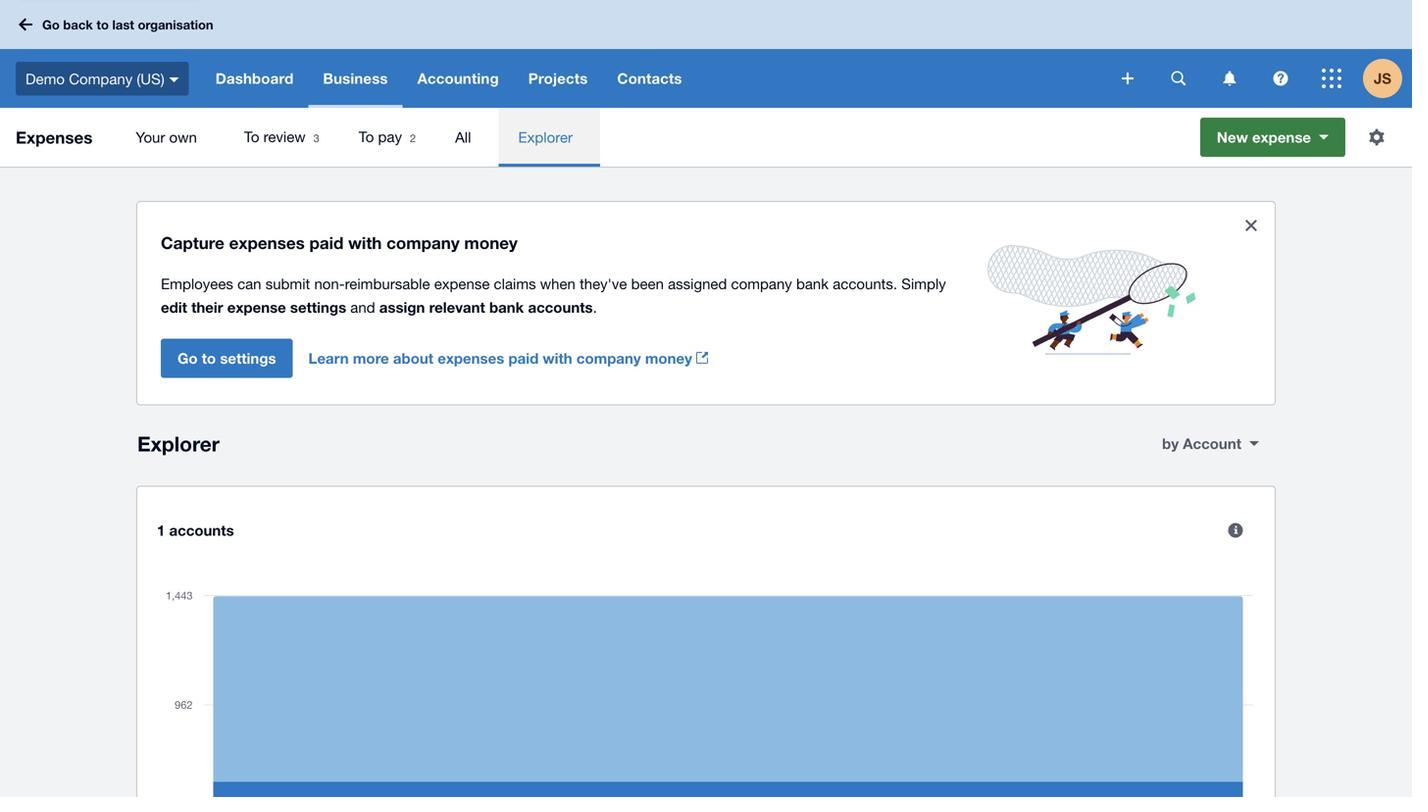 Task type: vqa. For each thing, say whether or not it's contained in the screenshot.
capture expenses paid with company money
yes



Task type: describe. For each thing, give the bounding box(es) containing it.
2 1 image from the left
[[204, 586, 1253, 797]]

expense inside popup button
[[1252, 128, 1311, 146]]

all
[[455, 128, 471, 146]]

1 accounts
[[157, 522, 234, 539]]

review
[[263, 128, 306, 145]]

more
[[353, 349, 389, 367]]

0 vertical spatial money
[[464, 233, 518, 252]]

assign
[[379, 298, 425, 316]]

last
[[112, 17, 134, 32]]

money inside button
[[645, 349, 692, 367]]

been
[[631, 275, 664, 292]]

company inside employees can submit non-reimbursable expense claims when they've been assigned company bank accounts. simply edit their expense settings and assign relevant bank accounts .
[[731, 275, 792, 292]]

1 vertical spatial explorer
[[137, 431, 220, 456]]

0 horizontal spatial expense
[[227, 298, 286, 316]]

0 horizontal spatial with
[[348, 233, 382, 252]]

dashboard link
[[201, 49, 308, 108]]

demo company (us) button
[[0, 49, 201, 108]]

demo company (us)
[[25, 70, 164, 87]]

to for to review
[[244, 128, 259, 145]]

settings inside employees can submit non-reimbursable expense claims when they've been assigned company bank accounts. simply edit their expense settings and assign relevant bank accounts .
[[290, 298, 346, 316]]

svg image inside go back to last organisation link
[[19, 18, 32, 31]]

go back to last organisation
[[42, 17, 213, 32]]

close image
[[1232, 206, 1271, 245]]

company inside button
[[576, 349, 641, 367]]

your own
[[136, 128, 197, 146]]

can
[[237, 275, 261, 292]]

0 horizontal spatial paid
[[309, 233, 344, 252]]

your
[[136, 128, 165, 146]]

to for to pay
[[359, 128, 374, 145]]

edit
[[161, 298, 187, 316]]

to pay 2
[[359, 128, 416, 145]]

projects
[[528, 70, 588, 87]]

about
[[393, 349, 434, 367]]

learn more about expenses paid with company money
[[308, 349, 692, 367]]

to inside "button"
[[202, 349, 216, 367]]

relevant
[[429, 298, 485, 316]]

go for go back to last organisation
[[42, 17, 60, 32]]

.
[[593, 298, 597, 316]]

to review 3
[[244, 128, 319, 145]]

2
[[410, 132, 416, 144]]

back
[[63, 17, 93, 32]]

claims
[[494, 275, 536, 292]]

1
[[157, 522, 165, 539]]

company
[[69, 70, 133, 87]]

your own button
[[116, 108, 224, 167]]

0 horizontal spatial company
[[386, 233, 460, 252]]

learn more about expenses paid with company money button
[[308, 339, 724, 378]]

settings inside go to settings "button"
[[220, 349, 276, 367]]

1 1 image from the left
[[157, 586, 1255, 797]]

go to settings
[[178, 349, 276, 367]]

learn more about expenses paid with company money link
[[308, 339, 724, 378]]

non-
[[314, 275, 345, 292]]

capture expenses paid with company money status
[[137, 202, 1275, 405]]

they've
[[580, 275, 627, 292]]

go back to last organisation link
[[12, 7, 225, 42]]

1 vertical spatial accounts
[[169, 522, 234, 539]]



Task type: locate. For each thing, give the bounding box(es) containing it.
explorer inside button
[[518, 128, 573, 146]]

reimbursable
[[345, 275, 430, 292]]

0 horizontal spatial to
[[96, 17, 109, 32]]

go for go to settings
[[178, 349, 198, 367]]

company up reimbursable
[[386, 233, 460, 252]]

accounting button
[[403, 49, 514, 108]]

assigned
[[668, 275, 727, 292]]

by account button
[[1147, 424, 1275, 463]]

expenses inside button
[[438, 349, 504, 367]]

employees can submit non-reimbursable expense claims when they've been assigned company bank accounts. simply edit their expense settings and assign relevant bank accounts .
[[161, 275, 946, 316]]

expenses
[[16, 127, 93, 147]]

1 horizontal spatial expenses
[[438, 349, 504, 367]]

contacts button
[[603, 49, 697, 108]]

0 vertical spatial explorer
[[518, 128, 573, 146]]

go down edit
[[178, 349, 198, 367]]

to left the last
[[96, 17, 109, 32]]

new expense button
[[1200, 118, 1345, 157]]

expenses up can
[[229, 233, 305, 252]]

to left pay
[[359, 128, 374, 145]]

expenses
[[229, 233, 305, 252], [438, 349, 504, 367]]

explorer option
[[499, 108, 600, 167]]

1 vertical spatial company
[[731, 275, 792, 292]]

expense
[[1252, 128, 1311, 146], [434, 275, 490, 292], [227, 298, 286, 316]]

business
[[323, 70, 388, 87]]

1 image
[[157, 586, 1255, 797], [204, 586, 1253, 797]]

1 horizontal spatial accounts
[[528, 298, 593, 316]]

money
[[464, 233, 518, 252], [645, 349, 692, 367]]

to
[[244, 128, 259, 145], [359, 128, 374, 145]]

with down employees can submit non-reimbursable expense claims when they've been assigned company bank accounts. simply edit their expense settings and assign relevant bank accounts .
[[543, 349, 572, 367]]

money down been
[[645, 349, 692, 367]]

accounts
[[528, 298, 593, 316], [169, 522, 234, 539]]

1 horizontal spatial to
[[202, 349, 216, 367]]

accounting
[[417, 70, 499, 87]]

2 vertical spatial expense
[[227, 298, 286, 316]]

capture expenses paid with company money
[[161, 233, 518, 252]]

1 horizontal spatial money
[[645, 349, 692, 367]]

0 horizontal spatial bank
[[489, 298, 524, 316]]

go to settings button
[[161, 339, 293, 378]]

0 horizontal spatial money
[[464, 233, 518, 252]]

svg image right the (us)
[[169, 77, 179, 82]]

demo
[[25, 70, 65, 87]]

group containing to review
[[116, 108, 1185, 167]]

company
[[386, 233, 460, 252], [731, 275, 792, 292], [576, 349, 641, 367]]

2 horizontal spatial expense
[[1252, 128, 1311, 146]]

1 vertical spatial to
[[202, 349, 216, 367]]

0 horizontal spatial accounts
[[169, 522, 234, 539]]

0 vertical spatial company
[[386, 233, 460, 252]]

0 vertical spatial settings
[[290, 298, 346, 316]]

1 vertical spatial bank
[[489, 298, 524, 316]]

1 horizontal spatial explorer
[[518, 128, 573, 146]]

0 horizontal spatial to
[[244, 128, 259, 145]]

1 vertical spatial paid
[[508, 349, 539, 367]]

contacts
[[617, 70, 682, 87]]

2 vertical spatial company
[[576, 349, 641, 367]]

company right assigned on the top of page
[[731, 275, 792, 292]]

paid down employees can submit non-reimbursable expense claims when they've been assigned company bank accounts. simply edit their expense settings and assign relevant bank accounts .
[[508, 349, 539, 367]]

bank left accounts.
[[796, 275, 829, 292]]

1 vertical spatial expense
[[434, 275, 490, 292]]

paid
[[309, 233, 344, 252], [508, 349, 539, 367]]

0 vertical spatial with
[[348, 233, 382, 252]]

1 horizontal spatial company
[[576, 349, 641, 367]]

projects button
[[514, 49, 603, 108]]

1 horizontal spatial settings
[[290, 298, 346, 316]]

business button
[[308, 49, 403, 108]]

1 horizontal spatial with
[[543, 349, 572, 367]]

3
[[313, 132, 319, 144]]

expense down can
[[227, 298, 286, 316]]

0 horizontal spatial svg image
[[169, 77, 179, 82]]

0 horizontal spatial settings
[[220, 349, 276, 367]]

expense right new
[[1252, 128, 1311, 146]]

by account
[[1162, 435, 1242, 453]]

money up claims
[[464, 233, 518, 252]]

explorer up 1 accounts
[[137, 431, 220, 456]]

by
[[1162, 435, 1179, 453]]

learn
[[308, 349, 349, 367]]

and
[[350, 298, 375, 316]]

simply
[[901, 275, 946, 292]]

explorer
[[518, 128, 573, 146], [137, 431, 220, 456]]

go inside go to settings "button"
[[178, 349, 198, 367]]

settings down their
[[220, 349, 276, 367]]

1 horizontal spatial bank
[[796, 275, 829, 292]]

1 horizontal spatial expense
[[434, 275, 490, 292]]

settings
[[290, 298, 346, 316], [220, 349, 276, 367]]

explorer button
[[499, 108, 600, 167]]

0 vertical spatial bank
[[796, 275, 829, 292]]

postal workers catching money image
[[964, 222, 1220, 379]]

paid inside button
[[508, 349, 539, 367]]

go to settings link
[[161, 339, 308, 378]]

svg image
[[19, 18, 32, 31], [1322, 69, 1342, 88], [1171, 71, 1186, 86], [1273, 71, 1288, 86], [1122, 73, 1134, 84]]

bank down claims
[[489, 298, 524, 316]]

(us)
[[137, 70, 164, 87]]

key image
[[1216, 511, 1255, 550]]

to
[[96, 17, 109, 32], [202, 349, 216, 367]]

0 vertical spatial expense
[[1252, 128, 1311, 146]]

go left back
[[42, 17, 60, 32]]

banner containing dashboard
[[0, 0, 1412, 108]]

1 horizontal spatial paid
[[508, 349, 539, 367]]

1 to from the left
[[244, 128, 259, 145]]

go
[[42, 17, 60, 32], [178, 349, 198, 367]]

0 vertical spatial to
[[96, 17, 109, 32]]

accounts.
[[833, 275, 897, 292]]

expense up relevant
[[434, 275, 490, 292]]

new expense
[[1217, 128, 1311, 146]]

1 vertical spatial go
[[178, 349, 198, 367]]

go inside go back to last organisation link
[[42, 17, 60, 32]]

own
[[169, 128, 197, 146]]

0 vertical spatial go
[[42, 17, 60, 32]]

accounts inside employees can submit non-reimbursable expense claims when they've been assigned company bank accounts. simply edit their expense settings and assign relevant bank accounts .
[[528, 298, 593, 316]]

submit
[[265, 275, 310, 292]]

1 vertical spatial settings
[[220, 349, 276, 367]]

when
[[540, 275, 576, 292]]

group
[[116, 108, 1185, 167]]

accounts down when at the top left of page
[[528, 298, 593, 316]]

capture
[[161, 233, 224, 252]]

settings menu image
[[1357, 118, 1396, 157]]

svg image up new
[[1223, 71, 1236, 86]]

1 vertical spatial with
[[543, 349, 572, 367]]

banner
[[0, 0, 1412, 108]]

company down .
[[576, 349, 641, 367]]

1 vertical spatial expenses
[[438, 349, 504, 367]]

dashboard
[[215, 70, 294, 87]]

2 horizontal spatial company
[[731, 275, 792, 292]]

0 vertical spatial accounts
[[528, 298, 593, 316]]

their
[[191, 298, 223, 316]]

with
[[348, 233, 382, 252], [543, 349, 572, 367]]

settings down non- on the top left of page
[[290, 298, 346, 316]]

1 horizontal spatial to
[[359, 128, 374, 145]]

employees
[[161, 275, 233, 292]]

with inside button
[[543, 349, 572, 367]]

1 horizontal spatial go
[[178, 349, 198, 367]]

js button
[[1363, 49, 1412, 108]]

js
[[1374, 70, 1392, 87]]

0 horizontal spatial explorer
[[137, 431, 220, 456]]

0 vertical spatial expenses
[[229, 233, 305, 252]]

pay
[[378, 128, 402, 145]]

with up reimbursable
[[348, 233, 382, 252]]

2 to from the left
[[359, 128, 374, 145]]

all button
[[435, 108, 499, 167]]

to left review
[[244, 128, 259, 145]]

0 horizontal spatial go
[[42, 17, 60, 32]]

expenses down relevant
[[438, 349, 504, 367]]

new
[[1217, 128, 1248, 146]]

0 horizontal spatial expenses
[[229, 233, 305, 252]]

1 horizontal spatial svg image
[[1223, 71, 1236, 86]]

account
[[1183, 435, 1242, 453]]

bank
[[796, 275, 829, 292], [489, 298, 524, 316]]

0 vertical spatial paid
[[309, 233, 344, 252]]

to down their
[[202, 349, 216, 367]]

paid up non- on the top left of page
[[309, 233, 344, 252]]

svg image
[[1223, 71, 1236, 86], [169, 77, 179, 82]]

svg image inside the demo company (us) popup button
[[169, 77, 179, 82]]

1 vertical spatial money
[[645, 349, 692, 367]]

explorer down the projects
[[518, 128, 573, 146]]

organisation
[[138, 17, 213, 32]]

accounts right 1
[[169, 522, 234, 539]]



